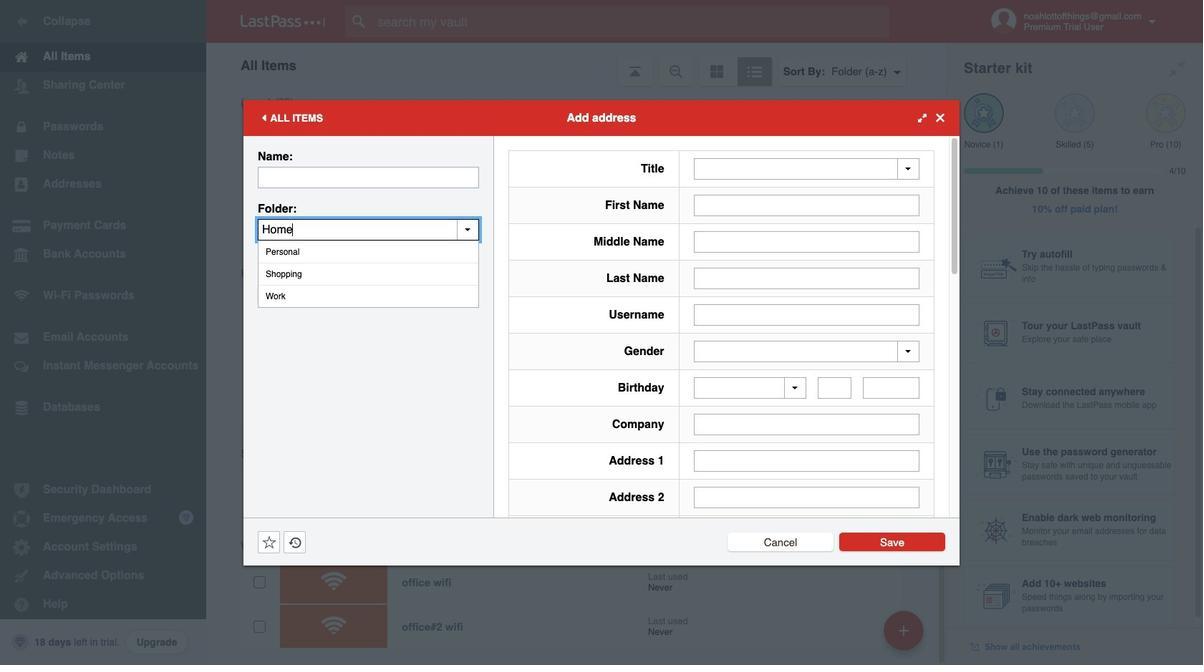 Task type: vqa. For each thing, say whether or not it's contained in the screenshot.
New item "image"
yes



Task type: locate. For each thing, give the bounding box(es) containing it.
dialog
[[244, 100, 960, 666]]

Search search field
[[345, 6, 918, 37]]

None text field
[[258, 167, 479, 188], [694, 195, 920, 216], [818, 378, 852, 399], [864, 378, 920, 399], [694, 451, 920, 472], [694, 487, 920, 509], [258, 167, 479, 188], [694, 195, 920, 216], [818, 378, 852, 399], [864, 378, 920, 399], [694, 451, 920, 472], [694, 487, 920, 509]]

None text field
[[258, 219, 479, 240], [694, 231, 920, 253], [694, 268, 920, 289], [694, 304, 920, 326], [694, 414, 920, 436], [258, 219, 479, 240], [694, 231, 920, 253], [694, 268, 920, 289], [694, 304, 920, 326], [694, 414, 920, 436]]

new item image
[[899, 626, 909, 636]]

main navigation navigation
[[0, 0, 206, 666]]

vault options navigation
[[206, 43, 947, 86]]

new item navigation
[[879, 607, 933, 666]]

lastpass image
[[241, 15, 325, 28]]

search my vault text field
[[345, 6, 918, 37]]



